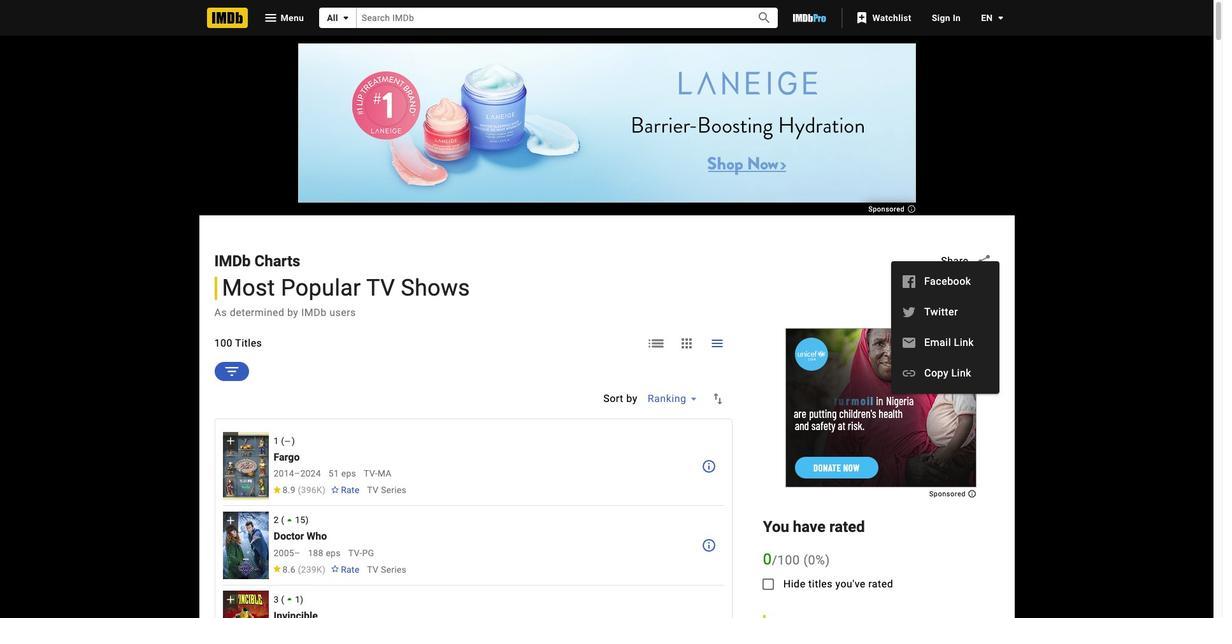Task type: describe. For each thing, give the bounding box(es) containing it.
rate for doctor who
[[341, 564, 360, 574]]

0%
[[808, 552, 825, 567]]

add image
[[224, 435, 237, 448]]

users
[[329, 306, 356, 318]]

fargo
[[274, 451, 300, 463]]

twitter image
[[901, 305, 917, 320]]

watchlist image
[[855, 10, 870, 25]]

see more information about doctor who image
[[701, 538, 717, 553]]

3 group from the top
[[223, 591, 269, 618]]

sponsored for "sponsored content" section to the bottom
[[929, 490, 968, 498]]

arrow drop up image for 15
[[283, 513, 296, 527]]

2014–2024
[[274, 469, 321, 479]]

8.9
[[283, 485, 295, 495]]

51
[[329, 469, 339, 479]]

doctor who link
[[274, 530, 327, 543]]

submit search image
[[757, 10, 772, 26]]

email image
[[901, 335, 917, 351]]

star inline image
[[272, 565, 281, 572]]

shows
[[401, 275, 470, 301]]

email
[[924, 336, 951, 349]]

tv- for doctor who
[[348, 548, 362, 558]]

tv series for fargo
[[367, 485, 406, 495]]

tv-pg
[[348, 548, 374, 558]]

hide titles you've rated
[[784, 578, 893, 590]]

rate button for fargo
[[326, 479, 365, 502]]

fargo link
[[274, 451, 300, 463]]

arrow drop down image for ranking
[[686, 391, 702, 406]]

( for 1 (
[[281, 436, 284, 446]]

0
[[763, 550, 772, 568]]

link for email link
[[954, 336, 974, 349]]

sign in
[[932, 13, 961, 23]]

copy link
[[924, 367, 971, 379]]

twitter link
[[891, 297, 999, 327]]

home image
[[207, 8, 248, 28]]

tv-ma
[[364, 469, 392, 479]]

link for copy link
[[951, 367, 971, 379]]

all button
[[319, 8, 357, 28]]

facebook
[[924, 275, 971, 287]]

twitter
[[924, 306, 958, 318]]

you have rated
[[763, 518, 865, 536]]

en button
[[971, 6, 1008, 29]]

you've
[[836, 578, 866, 590]]

( for 8.9 ( 396k )
[[298, 485, 301, 495]]

188
[[308, 548, 323, 558]]

1 horizontal spatial by
[[626, 392, 638, 405]]

no rank change element
[[284, 438, 292, 444]]

popular
[[281, 275, 361, 301]]

menu containing facebook
[[891, 266, 999, 389]]

watchlist button
[[848, 6, 922, 29]]

facebook link
[[891, 266, 999, 297]]

( inside "0 / 100 ( 0% )"
[[804, 552, 808, 567]]

eps for fargo
[[341, 469, 356, 479]]

series for fargo
[[381, 485, 406, 495]]

selected:  compact view image
[[710, 336, 725, 351]]

most popular tv shows as determined by imdb users
[[214, 275, 470, 318]]

checkbox unchecked image
[[761, 577, 776, 592]]

) inside "0 / 100 ( 0% )"
[[825, 552, 830, 567]]

8.6 ( 239k )
[[283, 564, 326, 574]]

arrow drop down image
[[993, 10, 1008, 25]]

rate for fargo
[[341, 485, 360, 495]]

239k
[[301, 564, 322, 574]]

396k
[[301, 485, 322, 495]]

menu
[[281, 13, 304, 23]]

moved up 15 in ranking element
[[283, 513, 305, 527]]

0 horizontal spatial 100
[[214, 337, 233, 349]]

8.9 ( 396k )
[[283, 485, 326, 495]]

3
[[274, 594, 279, 604]]

star border inline image for doctor who
[[331, 565, 340, 572]]

by inside most popular tv shows as determined by imdb users
[[287, 306, 298, 318]]

tv- for fargo
[[364, 469, 378, 479]]

All search field
[[319, 8, 778, 28]]

Hide titles you've rated checkbox
[[753, 569, 784, 599]]

add image for 3
[[224, 593, 237, 606]]

fargo (2014) image
[[223, 432, 269, 500]]

0 / 100 ( 0% )
[[763, 550, 830, 568]]

imdb inside most popular tv shows as determined by imdb users
[[301, 306, 327, 318]]

who
[[307, 530, 327, 542]]

sign
[[932, 13, 951, 23]]

15
[[295, 515, 305, 525]]

188 eps
[[308, 548, 341, 558]]

tv series for doctor who
[[367, 564, 406, 574]]

charts
[[255, 252, 300, 270]]

0 horizontal spatial rated
[[829, 518, 865, 536]]

sign in button
[[922, 6, 971, 29]]

en
[[981, 13, 993, 23]]

( for 8.6 ( 239k )
[[298, 564, 301, 574]]

j.k. simmons and steven yeun in invincible (2021) image
[[223, 591, 269, 618]]

ranking 3 element
[[274, 593, 694, 606]]

1 horizontal spatial rated
[[869, 578, 893, 590]]

group for doctor who
[[223, 511, 269, 579]]

sort
[[603, 392, 624, 405]]

all
[[327, 13, 338, 23]]

sponsored for the topmost "sponsored content" section
[[869, 205, 907, 213]]

ma
[[378, 469, 392, 479]]

most
[[222, 275, 275, 301]]

1 for 1 (
[[274, 436, 279, 446]]

ranking 1 element
[[274, 436, 694, 446]]

0 vertical spatial sponsored content section
[[298, 43, 916, 213]]



Task type: vqa. For each thing, say whether or not it's contained in the screenshot.
Greta Lee image
no



Task type: locate. For each thing, give the bounding box(es) containing it.
titles
[[809, 578, 833, 590]]

100 titles
[[214, 337, 262, 349]]

ranking
[[648, 392, 686, 405]]

) inside the ranking 2 element
[[305, 515, 309, 525]]

menu button
[[253, 8, 314, 28]]

0 horizontal spatial sponsored
[[869, 205, 907, 213]]

2 add image from the top
[[224, 593, 237, 606]]

email link
[[924, 336, 974, 349]]

0 vertical spatial star border inline image
[[331, 486, 340, 493]]

1 vertical spatial imdb
[[301, 306, 327, 318]]

star border inline image for fargo
[[331, 486, 340, 493]]

determined
[[230, 306, 284, 318]]

1 vertical spatial by
[[626, 392, 638, 405]]

51 eps
[[329, 469, 356, 479]]

1 horizontal spatial eps
[[341, 469, 356, 479]]

tv series
[[367, 485, 406, 495], [367, 564, 406, 574]]

2 vertical spatial tv
[[367, 564, 379, 574]]

pg
[[362, 548, 374, 558]]

eps right 188
[[326, 548, 341, 558]]

moved up 1 in ranking element
[[283, 593, 300, 606]]

1 vertical spatial rate button
[[326, 558, 365, 581]]

grid view image
[[679, 336, 694, 351]]

rated
[[829, 518, 865, 536], [869, 578, 893, 590]]

1 vertical spatial arrow drop up image
[[283, 593, 296, 606]]

0 vertical spatial eps
[[341, 469, 356, 479]]

add image left 2
[[224, 514, 237, 527]]

menu
[[891, 266, 999, 389]]

1 vertical spatial 1
[[295, 594, 300, 604]]

imdb
[[214, 252, 251, 270], [301, 306, 327, 318]]

1 vertical spatial 100
[[778, 552, 800, 567]]

rate down 51 eps
[[341, 485, 360, 495]]

tv inside most popular tv shows as determined by imdb users
[[366, 275, 395, 301]]

rate button for doctor who
[[326, 558, 365, 581]]

link inside copy link menu item
[[951, 367, 971, 379]]

( up fargo
[[281, 436, 284, 446]]

1 horizontal spatial 1
[[295, 594, 300, 604]]

0 horizontal spatial arrow drop down image
[[338, 10, 354, 25]]

1 vertical spatial link
[[951, 367, 971, 379]]

1 rate from the top
[[341, 485, 360, 495]]

group left 3 at bottom left
[[223, 591, 269, 618]]

1 vertical spatial sponsored content section
[[786, 328, 977, 498]]

add image left 3 at bottom left
[[224, 593, 237, 606]]

arrow drop up image right 3 at bottom left
[[283, 593, 296, 606]]

) inside ranking 3 element
[[300, 594, 304, 604]]

arrow drop down image inside 'all' button
[[338, 10, 354, 25]]

1 horizontal spatial sponsored
[[929, 490, 968, 498]]

0 vertical spatial link
[[954, 336, 974, 349]]

rated right you've on the right bottom
[[869, 578, 893, 590]]

1 inside ranking 3 element
[[295, 594, 300, 604]]

0 vertical spatial tv series
[[367, 485, 406, 495]]

catherine tate and david tennant in doctor who (2005) image
[[223, 511, 269, 579]]

1 tv series from the top
[[367, 485, 406, 495]]

100
[[214, 337, 233, 349], [778, 552, 800, 567]]

detailed view image
[[648, 336, 664, 351]]

titles
[[235, 337, 262, 349]]

0 vertical spatial 100
[[214, 337, 233, 349]]

eps for doctor who
[[326, 548, 341, 558]]

0 vertical spatial 1
[[274, 436, 279, 446]]

0 horizontal spatial 1
[[274, 436, 279, 446]]

eps right 51
[[341, 469, 356, 479]]

doctor who
[[274, 530, 327, 542]]

tv series down ma
[[367, 485, 406, 495]]

series for doctor who
[[381, 564, 406, 574]]

0 vertical spatial group
[[223, 432, 269, 500]]

rated right "have"
[[829, 518, 865, 536]]

1 vertical spatial arrow drop down image
[[686, 391, 702, 406]]

1 group from the top
[[223, 432, 269, 500]]

email link link
[[891, 327, 999, 358]]

imdb rating: 8.6 element
[[272, 564, 326, 574]]

2 rate button from the top
[[326, 558, 365, 581]]

( right 2
[[281, 515, 284, 525]]

tv down tv-ma
[[367, 485, 379, 495]]

( inside the ranking 2 element
[[281, 515, 284, 525]]

tv down pg
[[367, 564, 379, 574]]

2 series from the top
[[381, 564, 406, 574]]

as
[[214, 306, 227, 318]]

tv-
[[364, 469, 378, 479], [348, 548, 362, 558]]

series
[[381, 485, 406, 495], [381, 564, 406, 574]]

arrow drop down image left the change sort by direction icon
[[686, 391, 702, 406]]

star border inline image
[[331, 486, 340, 493], [331, 565, 340, 572]]

)
[[292, 436, 295, 446], [322, 485, 326, 495], [305, 515, 309, 525], [825, 552, 830, 567], [322, 564, 326, 574], [300, 594, 304, 604]]

arrow drop down image right menu
[[338, 10, 354, 25]]

watchlist
[[872, 13, 912, 23]]

see more information about fargo image
[[701, 459, 717, 474]]

1 vertical spatial star border inline image
[[331, 565, 340, 572]]

1 for 1
[[295, 594, 300, 604]]

filter image
[[223, 362, 241, 380]]

0 vertical spatial rate
[[341, 485, 360, 495]]

by right determined
[[287, 306, 298, 318]]

link
[[954, 336, 974, 349], [951, 367, 971, 379]]

sort by
[[603, 392, 638, 405]]

rate button
[[326, 479, 365, 502], [326, 558, 365, 581]]

1 vertical spatial tv series
[[367, 564, 406, 574]]

1 arrow drop up image from the top
[[283, 513, 296, 527]]

1
[[274, 436, 279, 446], [295, 594, 300, 604]]

2 arrow drop up image from the top
[[283, 593, 296, 606]]

( right 8.6
[[298, 564, 301, 574]]

tv- right 51 eps
[[364, 469, 378, 479]]

( up hide
[[804, 552, 808, 567]]

tv for fargo
[[367, 485, 379, 495]]

2005–
[[274, 548, 300, 558]]

1 vertical spatial add image
[[224, 593, 237, 606]]

1 vertical spatial rated
[[869, 578, 893, 590]]

8.6
[[283, 564, 295, 574]]

0 vertical spatial rate button
[[326, 479, 365, 502]]

arrow drop up image
[[283, 513, 296, 527], [283, 593, 296, 606]]

star inline image
[[272, 486, 281, 493]]

2 (
[[274, 515, 284, 525]]

1 horizontal spatial 100
[[778, 552, 800, 567]]

group left star inline image
[[223, 511, 269, 579]]

link right copy
[[951, 367, 971, 379]]

share on social media image
[[976, 254, 992, 269]]

arrow drop up image for 1
[[283, 593, 296, 606]]

0 horizontal spatial tv-
[[348, 548, 362, 558]]

3 (
[[274, 594, 284, 604]]

star border inline image down 188 eps
[[331, 565, 340, 572]]

1 vertical spatial rate
[[341, 564, 360, 574]]

1 right 3 (
[[295, 594, 300, 604]]

add image
[[224, 514, 237, 527], [224, 593, 237, 606]]

arrow drop down image for all
[[338, 10, 354, 25]]

0 vertical spatial by
[[287, 306, 298, 318]]

share
[[941, 255, 969, 267]]

100 left titles
[[214, 337, 233, 349]]

imdb charts
[[214, 252, 300, 270]]

( right 8.9
[[298, 485, 301, 495]]

1 star border inline image from the top
[[331, 486, 340, 493]]

1 (
[[274, 436, 284, 446]]

0 vertical spatial arrow drop up image
[[283, 513, 296, 527]]

1 vertical spatial tv-
[[348, 548, 362, 558]]

rate down the tv-pg at the left of the page
[[341, 564, 360, 574]]

2 rate from the top
[[341, 564, 360, 574]]

tv
[[366, 275, 395, 301], [367, 485, 379, 495], [367, 564, 379, 574]]

tv- right 188 eps
[[348, 548, 362, 558]]

0 vertical spatial sponsored
[[869, 205, 907, 213]]

1 horizontal spatial tv-
[[364, 469, 378, 479]]

None field
[[357, 8, 743, 28]]

0 vertical spatial arrow drop down image
[[338, 10, 354, 25]]

0 vertical spatial tv
[[366, 275, 395, 301]]

tv left "shows"
[[366, 275, 395, 301]]

( inside ranking 3 element
[[281, 594, 284, 604]]

ranking 2 element
[[274, 513, 694, 527]]

1 vertical spatial tv
[[367, 485, 379, 495]]

group left star inline icon
[[223, 432, 269, 500]]

2 vertical spatial group
[[223, 591, 269, 618]]

imdb rating: 8.9 element
[[272, 485, 326, 495]]

menu image
[[263, 10, 278, 25]]

2 group from the top
[[223, 511, 269, 579]]

2 tv series from the top
[[367, 564, 406, 574]]

0 vertical spatial tv-
[[364, 469, 378, 479]]

0 horizontal spatial imdb
[[214, 252, 251, 270]]

link inside email link link
[[954, 336, 974, 349]]

( right 3 at bottom left
[[281, 594, 284, 604]]

(
[[281, 436, 284, 446], [298, 485, 301, 495], [281, 515, 284, 525], [804, 552, 808, 567], [298, 564, 301, 574], [281, 594, 284, 604]]

2
[[274, 515, 279, 525]]

group
[[223, 432, 269, 500], [223, 511, 269, 579], [223, 591, 269, 618]]

hide
[[784, 578, 806, 590]]

have
[[793, 518, 826, 536]]

( for 2 (
[[281, 515, 284, 525]]

1 horizontal spatial imdb
[[301, 306, 327, 318]]

sponsored content section
[[298, 43, 916, 213], [786, 328, 977, 498]]

100 inside "0 / 100 ( 0% )"
[[778, 552, 800, 567]]

1 series from the top
[[381, 485, 406, 495]]

eps
[[341, 469, 356, 479], [326, 548, 341, 558]]

link right email
[[954, 336, 974, 349]]

star border inline image down 51
[[331, 486, 340, 493]]

1 left no rank change icon
[[274, 436, 279, 446]]

tv for doctor who
[[367, 564, 379, 574]]

/
[[772, 552, 778, 567]]

imdb down 'popular'
[[301, 306, 327, 318]]

rate button right 239k
[[326, 558, 365, 581]]

sponsored
[[869, 205, 907, 213], [929, 490, 968, 498]]

imdb up most
[[214, 252, 251, 270]]

1 vertical spatial eps
[[326, 548, 341, 558]]

arrow drop up image right 2
[[283, 513, 296, 527]]

0 horizontal spatial eps
[[326, 548, 341, 558]]

Search IMDb text field
[[357, 8, 743, 28]]

rate
[[341, 485, 360, 495], [341, 564, 360, 574]]

add image for 2
[[224, 514, 237, 527]]

1 add image from the top
[[224, 514, 237, 527]]

none field inside all search field
[[357, 8, 743, 28]]

by
[[287, 306, 298, 318], [626, 392, 638, 405]]

you
[[763, 518, 789, 536]]

link image
[[901, 366, 917, 381]]

no rank change image
[[284, 438, 291, 444]]

in
[[953, 13, 961, 23]]

1 vertical spatial series
[[381, 564, 406, 574]]

0 vertical spatial imdb
[[214, 252, 251, 270]]

2 star border inline image from the top
[[331, 565, 340, 572]]

1 rate button from the top
[[326, 479, 365, 502]]

doctor
[[274, 530, 304, 542]]

0 horizontal spatial by
[[287, 306, 298, 318]]

facebook image
[[901, 274, 917, 290]]

change sort by direction image
[[710, 391, 725, 406]]

by right sort
[[626, 392, 638, 405]]

100 right '0'
[[778, 552, 800, 567]]

1 vertical spatial group
[[223, 511, 269, 579]]

0 vertical spatial rated
[[829, 518, 865, 536]]

rate button right 396k
[[326, 479, 365, 502]]

1 vertical spatial sponsored
[[929, 490, 968, 498]]

tv series down pg
[[367, 564, 406, 574]]

1 horizontal spatial arrow drop down image
[[686, 391, 702, 406]]

copy
[[924, 367, 948, 379]]

copy link menu item
[[891, 358, 999, 389]]

0 vertical spatial series
[[381, 485, 406, 495]]

group for fargo
[[223, 432, 269, 500]]

( for 3 (
[[281, 594, 284, 604]]

arrow drop down image
[[338, 10, 354, 25], [686, 391, 702, 406]]

0 vertical spatial add image
[[224, 514, 237, 527]]



